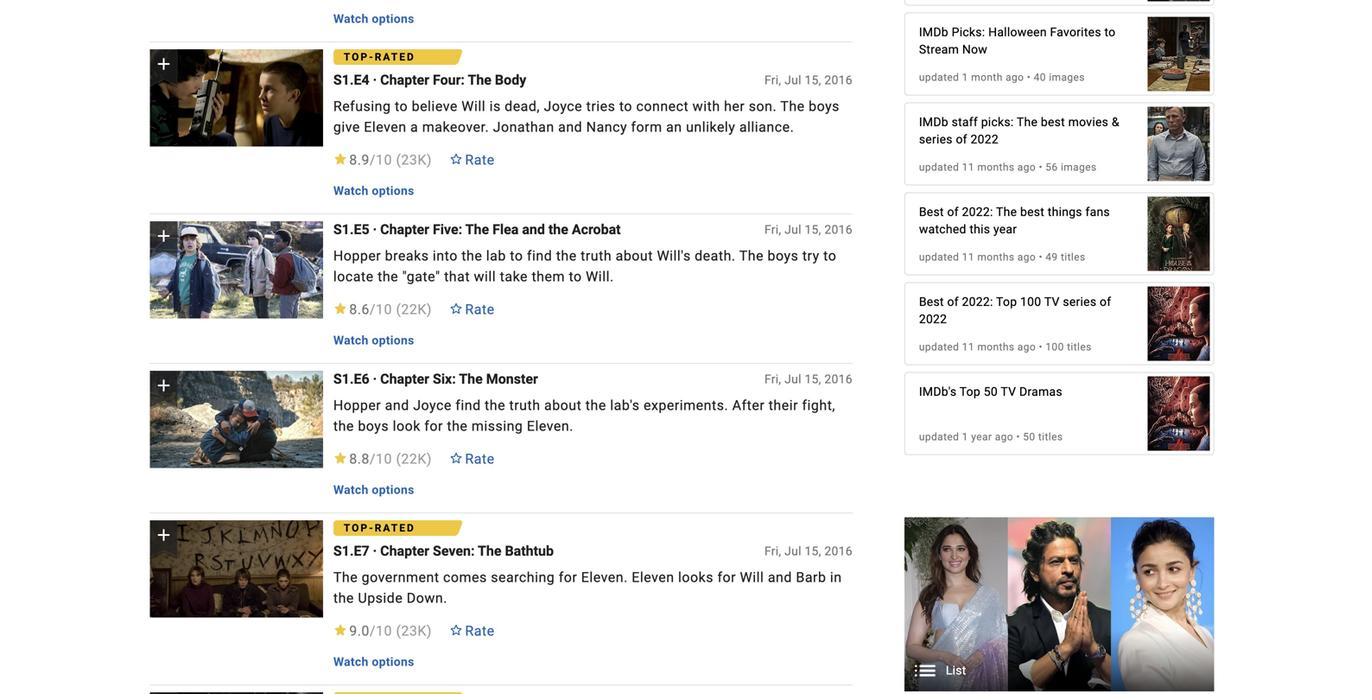 Task type: locate. For each thing, give the bounding box(es) containing it.
2022 down picks:
[[971, 132, 999, 147]]

fri, jul 15, 2016 for s1.e6 ∙ chapter six: the monster
[[765, 372, 853, 386]]

boys for fight,
[[358, 418, 389, 434]]

0 vertical spatial boys
[[809, 98, 840, 115]]

4 ∙ from the top
[[373, 543, 377, 559]]

2 vertical spatial boys
[[358, 418, 389, 434]]

1 vertical spatial best
[[1021, 205, 1045, 219]]

truth up will. in the top of the page
[[581, 248, 612, 264]]

1 updated from the top
[[920, 71, 960, 83]]

1 rate from the top
[[465, 152, 495, 168]]

0 vertical spatial top
[[997, 295, 1018, 309]]

will left is
[[462, 98, 486, 115]]

to right favorites
[[1105, 25, 1116, 39]]

4 / from the top
[[370, 623, 376, 639]]

2022: up "this"
[[963, 205, 994, 219]]

winona ryder, natalia dyer, and charlie heaton in stranger things (2016) image
[[150, 520, 323, 618]]

will inside the government comes searching for eleven. eleven looks for will and barb in the upside down.
[[740, 569, 765, 586]]

hopper up the locate
[[334, 248, 381, 264]]

watch options down imdb rating: 8.9 element
[[334, 184, 415, 198]]

best inside imdb staff picks: the best movies & series of 2022
[[1042, 115, 1066, 129]]

imdb's
[[920, 385, 957, 399]]

fri, jul 15, 2016 up son.
[[765, 73, 853, 87]]

updated for best of 2022: the best things fans watched this year
[[920, 251, 960, 263]]

1 vertical spatial star border inline image
[[449, 303, 463, 314]]

star inline image left the 8.6
[[334, 303, 347, 314]]

0 vertical spatial top-rated
[[344, 51, 416, 63]]

hopper inside hopper and joyce find the truth about the lab's experiments. after their fight, the boys look for the missing eleven.
[[334, 397, 381, 414]]

eleven. right "missing"
[[527, 418, 574, 434]]

chapter for five:
[[380, 221, 430, 238]]

the government comes searching for eleven. eleven looks for will and barb in the upside down.
[[334, 569, 843, 606]]

3 rate button from the top
[[439, 443, 505, 475]]

0 horizontal spatial 100
[[1021, 295, 1042, 309]]

the inside the 's1.e7 ∙ chapter seven: the bathtub' link
[[478, 543, 502, 559]]

options down '9.0 / 10 ( 23k )'
[[372, 655, 415, 669]]

2 2016 from the top
[[825, 223, 853, 237]]

1 vertical spatial truth
[[510, 397, 541, 414]]

2 star inline image from the top
[[334, 303, 347, 314]]

the inside s1.e6 ∙ chapter six: the monster link
[[459, 371, 483, 387]]

jul for s1.e6 ∙ chapter six: the monster
[[785, 372, 802, 386]]

updated for imdb staff picks: the best movies & series of 2022
[[920, 161, 960, 173]]

the up is
[[468, 72, 492, 88]]

4 rate button from the top
[[439, 615, 505, 647]]

0 horizontal spatial joyce
[[413, 397, 452, 414]]

∙ right s1.e5
[[373, 221, 377, 238]]

1 vertical spatial star inline image
[[334, 303, 347, 314]]

3 options from the top
[[372, 333, 415, 347]]

titles down dramas on the bottom right
[[1039, 431, 1064, 443]]

10 right 8.8
[[376, 451, 392, 467]]

best
[[1042, 115, 1066, 129], [1021, 205, 1045, 219]]

joyce down s1.e6 ∙ chapter six: the monster link
[[413, 397, 452, 414]]

death.
[[695, 248, 736, 264]]

top right imdb's
[[960, 385, 981, 399]]

imdb for imdb picks: halloween favorites to stream now
[[920, 25, 949, 39]]

10 right 9.0 at bottom left
[[376, 623, 392, 639]]

will.
[[586, 268, 614, 285]]

unlikely
[[686, 119, 736, 135]]

boys left the look
[[358, 418, 389, 434]]

of
[[956, 132, 968, 147], [948, 205, 959, 219], [948, 295, 959, 309], [1100, 295, 1112, 309]]

months down imdb staff picks: the best movies & series of 2022
[[978, 161, 1015, 173]]

to right the tries
[[620, 98, 633, 115]]

4 fri, jul 15, 2016 from the top
[[765, 544, 853, 558]]

rated up government
[[375, 522, 416, 534]]

1 vertical spatial images
[[1062, 161, 1098, 173]]

ago down 'imdb's top 50 tv dramas'
[[996, 431, 1014, 443]]

star inline image
[[334, 625, 347, 636]]

3 ( from the top
[[396, 451, 401, 467]]

23k
[[401, 152, 427, 168], [401, 623, 427, 639]]

0 vertical spatial star inline image
[[334, 154, 347, 165]]

4 watch options button from the top
[[327, 475, 421, 506]]

son.
[[749, 98, 777, 115]]

10 inside imdb rating: 9.0 element
[[376, 623, 392, 639]]

22k for 8.6 / 10 ( 22k )
[[401, 301, 427, 318]]

) down 'makeover.'
[[427, 152, 432, 168]]

that
[[444, 268, 470, 285]]

5 watch options button from the top
[[327, 647, 421, 678]]

1 ) from the top
[[427, 152, 432, 168]]

10 for 8.9
[[376, 152, 392, 168]]

23k down a
[[401, 152, 427, 168]]

and left "nancy"
[[559, 119, 583, 135]]

boys for son.
[[809, 98, 840, 115]]

for
[[425, 418, 443, 434], [559, 569, 578, 586], [718, 569, 737, 586]]

( for 8.8
[[396, 451, 401, 467]]

1 vertical spatial 1
[[963, 431, 969, 443]]

updated 11 months ago • 49 titles
[[920, 251, 1086, 263]]

0 vertical spatial 11
[[963, 161, 975, 173]]

tv left dramas on the bottom right
[[1001, 385, 1017, 399]]

watch options up s1.e4
[[334, 12, 415, 26]]

best inside best of 2022: the best things fans watched this year
[[1021, 205, 1045, 219]]

add image
[[153, 53, 174, 74], [153, 225, 174, 246], [153, 375, 174, 396]]

joyce left the tries
[[544, 98, 583, 115]]

hopper down s1.e6
[[334, 397, 381, 414]]

titles
[[1062, 251, 1086, 263], [1068, 341, 1092, 353], [1039, 431, 1064, 443]]

2022: inside best of 2022: the best things fans watched this year
[[963, 205, 994, 219]]

2022
[[971, 132, 999, 147], [920, 312, 948, 326]]

the right death.
[[740, 248, 764, 264]]

1 rated from the top
[[375, 51, 416, 63]]

and up the look
[[385, 397, 410, 414]]

missing
[[472, 418, 523, 434]]

the inside refusing to believe will is dead, joyce tries to connect with her son. the boys give eleven a makeover. jonathan and nancy form an unlikely alliance.
[[781, 98, 805, 115]]

and inside hopper and joyce find the truth about the lab's experiments. after their fight, the boys look for the missing eleven.
[[385, 397, 410, 414]]

1 vertical spatial 100
[[1046, 341, 1065, 353]]

ago left 40
[[1006, 71, 1025, 83]]

images for to
[[1050, 71, 1086, 83]]

0 vertical spatial top-
[[344, 51, 375, 63]]

updated 11 months ago • 100 titles
[[920, 341, 1092, 353]]

watch options button down 'imdb rating: 8.6' "element"
[[327, 325, 421, 356]]

0 vertical spatial find
[[527, 248, 553, 264]]

0 horizontal spatial truth
[[510, 397, 541, 414]]

2 vertical spatial star inline image
[[334, 453, 347, 464]]

1 horizontal spatial about
[[616, 248, 654, 264]]

about inside hopper and joyce find the truth about the lab's experiments. after their fight, the boys look for the missing eleven.
[[545, 397, 582, 414]]

2 top-rated from the top
[[344, 522, 416, 534]]

2 22k from the top
[[401, 451, 427, 467]]

( inside imdb rating: 8.8 element
[[396, 451, 401, 467]]

boys inside hopper breaks into the lab to find the truth about will's death. the boys try to locate the "gate" that will take them to will.
[[768, 248, 799, 264]]

) inside imdb rating: 8.8 element
[[427, 451, 432, 467]]

22k down "gate"
[[401, 301, 427, 318]]

23k for 8.9 / 10 ( 23k )
[[401, 152, 427, 168]]

rate button down "missing"
[[439, 443, 505, 475]]

fans
[[1086, 205, 1111, 219]]

1 horizontal spatial find
[[527, 248, 553, 264]]

the inside the government comes searching for eleven. eleven looks for will and barb in the upside down.
[[334, 590, 354, 606]]

2 ( from the top
[[396, 301, 401, 318]]

1 22k from the top
[[401, 301, 427, 318]]

0 horizontal spatial top
[[960, 385, 981, 399]]

1 vertical spatial top-rated
[[344, 522, 416, 534]]

2 vertical spatial add image
[[153, 375, 174, 396]]

and inside refusing to believe will is dead, joyce tries to connect with her son. the boys give eleven a makeover. jonathan and nancy form an unlikely alliance.
[[559, 119, 583, 135]]

2 fri, jul 15, 2016 from the top
[[765, 223, 853, 237]]

2 2022: from the top
[[963, 295, 994, 309]]

2 updated from the top
[[920, 161, 960, 173]]

0 vertical spatial best
[[1042, 115, 1066, 129]]

boys inside hopper and joyce find the truth about the lab's experiments. after their fight, the boys look for the missing eleven.
[[358, 418, 389, 434]]

0 horizontal spatial will
[[462, 98, 486, 115]]

imdb inside imdb picks: halloween favorites to stream now
[[920, 25, 949, 39]]

1 vertical spatial top
[[960, 385, 981, 399]]

best for best of 2022: top 100 tv series of 2022
[[920, 295, 945, 309]]

1 vertical spatial 23k
[[401, 623, 427, 639]]

top- for s1.e7
[[344, 522, 375, 534]]

1 vertical spatial boys
[[768, 248, 799, 264]]

2022 inside imdb staff picks: the best movies & series of 2022
[[971, 132, 999, 147]]

1 vertical spatial 2022
[[920, 312, 948, 326]]

0 horizontal spatial eleven
[[364, 119, 407, 135]]

11 for 2022
[[963, 161, 975, 173]]

1 star border inline image from the top
[[449, 154, 463, 165]]

( inside imdb rating: 8.9 element
[[396, 152, 401, 168]]

ago left 56
[[1018, 161, 1037, 173]]

star inline image
[[334, 154, 347, 165], [334, 303, 347, 314], [334, 453, 347, 464]]

3 jul from the top
[[785, 372, 802, 386]]

3 months from the top
[[978, 341, 1015, 353]]

months down "this"
[[978, 251, 1015, 263]]

the left "missing"
[[447, 418, 468, 434]]

3 add image from the top
[[153, 375, 174, 396]]

1 horizontal spatial top
[[997, 295, 1018, 309]]

s1.e5 ∙ chapter five: the flea and the acrobat
[[334, 221, 621, 238]]

∙ right s1.e4
[[373, 72, 377, 88]]

rate button for 8.9 / 10 ( 23k )
[[439, 144, 505, 175]]

fri, for s1.e4 ∙ chapter four: the body
[[765, 73, 782, 87]]

0 horizontal spatial for
[[425, 418, 443, 434]]

winona ryder, tom wlaschiha, david harbour, brett gelman, maya hawke, jamie campbell bower, natalia dyer, joseph quinn, caleb mclaughlin, sadie sink, millie bobby brown, finn wolfhard, charlie heaton, joe keery, noah schnapp, gaten matarazzo, priah ferguson, and eduardo franco in stranger things (2016) image for best of 2022: top 100 tv series of 2022
[[1148, 278, 1211, 370]]

star inline image left 8.9
[[334, 154, 347, 165]]

find up them
[[527, 248, 553, 264]]

six:
[[433, 371, 456, 387]]

hopper for s1.e6
[[334, 397, 381, 414]]

tv down 49 at the right
[[1045, 295, 1060, 309]]

( for 9.0
[[396, 623, 401, 639]]

1 horizontal spatial joyce
[[544, 98, 583, 115]]

0 horizontal spatial find
[[456, 397, 481, 414]]

&
[[1112, 115, 1120, 129]]

and
[[559, 119, 583, 135], [522, 221, 545, 238], [385, 397, 410, 414], [768, 569, 793, 586]]

options up s1.e4 ∙ chapter four: the body
[[372, 12, 415, 26]]

/
[[370, 152, 376, 168], [370, 301, 376, 318], [370, 451, 376, 467], [370, 623, 376, 639]]

2 15, from the top
[[805, 223, 822, 237]]

rate down "missing"
[[465, 451, 495, 467]]

1 vertical spatial eleven.
[[582, 569, 628, 586]]

list group
[[905, 517, 1215, 692]]

1 23k from the top
[[401, 152, 427, 168]]

3 fri, from the top
[[765, 372, 782, 386]]

1 horizontal spatial eleven
[[632, 569, 675, 586]]

2 star border inline image from the top
[[449, 625, 463, 636]]

truth down monster at the bottom left of page
[[510, 397, 541, 414]]

0 horizontal spatial boys
[[358, 418, 389, 434]]

15, for s1.e6 ∙ chapter six: the monster
[[805, 372, 822, 386]]

fri, for s1.e7 ∙ chapter seven: the bathtub
[[765, 544, 782, 558]]

1 horizontal spatial series
[[1064, 295, 1097, 309]]

top-rated up s1.e7
[[344, 522, 416, 534]]

top-rated up s1.e4
[[344, 51, 416, 63]]

top-
[[344, 51, 375, 63], [344, 522, 375, 534]]

4 2016 from the top
[[825, 544, 853, 558]]

1 1 from the top
[[963, 71, 969, 83]]

0 vertical spatial months
[[978, 161, 1015, 173]]

1 ( from the top
[[396, 152, 401, 168]]

( for 8.6
[[396, 301, 401, 318]]

3 15, from the top
[[805, 372, 822, 386]]

1 vertical spatial best
[[920, 295, 945, 309]]

jul for s1.e4 ∙ chapter four: the body
[[785, 73, 802, 87]]

hopper inside hopper breaks into the lab to find the truth about will's death. the boys try to locate the "gate" that will take them to will.
[[334, 248, 381, 264]]

rate down will
[[465, 301, 495, 318]]

add image for s1.e6
[[153, 375, 174, 396]]

staff
[[952, 115, 979, 129]]

fri, jul 15, 2016 up "try"
[[765, 223, 853, 237]]

5 options from the top
[[372, 655, 415, 669]]

will inside refusing to believe will is dead, joyce tries to connect with her son. the boys give eleven a makeover. jonathan and nancy form an unlikely alliance.
[[462, 98, 486, 115]]

star inline image inside 'imdb rating: 8.6' "element"
[[334, 303, 347, 314]]

top down updated 11 months ago • 49 titles
[[997, 295, 1018, 309]]

4 watch from the top
[[334, 483, 369, 497]]

this
[[970, 222, 991, 236]]

10
[[376, 152, 392, 168], [376, 301, 392, 318], [376, 451, 392, 467], [376, 623, 392, 639]]

22k inside 'imdb rating: 8.6' "element"
[[401, 301, 427, 318]]

11 down "this"
[[963, 251, 975, 263]]

give
[[334, 119, 360, 135]]

the
[[468, 72, 492, 88], [781, 98, 805, 115], [1017, 115, 1038, 129], [997, 205, 1018, 219], [466, 221, 489, 238], [740, 248, 764, 264], [459, 371, 483, 387], [478, 543, 502, 559], [334, 569, 358, 586]]

locate
[[334, 268, 374, 285]]

tries
[[587, 98, 616, 115]]

s1.e4 ∙ chapter four: the body
[[334, 72, 527, 88]]

2 best from the top
[[920, 295, 945, 309]]

ago for stream
[[1006, 71, 1025, 83]]

0 vertical spatial 100
[[1021, 295, 1042, 309]]

0 vertical spatial eleven
[[364, 119, 407, 135]]

watch down 9.0 at bottom left
[[334, 655, 369, 669]]

2 imdb from the top
[[920, 115, 949, 129]]

∙ for s1.e5
[[373, 221, 377, 238]]

2016 for s1.e6 ∙ chapter six: the monster
[[825, 372, 853, 386]]

/ inside imdb rating: 8.9 element
[[370, 152, 376, 168]]

0 vertical spatial 23k
[[401, 152, 427, 168]]

picks:
[[982, 115, 1014, 129]]

star border inline image down that
[[449, 303, 463, 314]]

chapter left six:
[[380, 371, 430, 387]]

and left barb at right
[[768, 569, 793, 586]]

updated up imdb's
[[920, 341, 960, 353]]

updated down imdb's
[[920, 431, 960, 443]]

8.9
[[349, 152, 370, 168]]

2 ) from the top
[[427, 301, 432, 318]]

1 horizontal spatial truth
[[581, 248, 612, 264]]

natalia dyer, charlie heaton, and joe keery in stranger things (2016) image
[[150, 692, 323, 694]]

seven:
[[433, 543, 475, 559]]

22k inside imdb rating: 8.8 element
[[401, 451, 427, 467]]

rated for s1.e4
[[375, 51, 416, 63]]

s1.e7 ∙ chapter seven: the bathtub
[[334, 543, 554, 559]]

comes
[[443, 569, 487, 586]]

rate button for 8.8 / 10 ( 22k )
[[439, 443, 505, 475]]

watch options for 8.8
[[334, 483, 415, 497]]

3 ) from the top
[[427, 451, 432, 467]]

about left will's
[[616, 248, 654, 264]]

updated for imdb's top 50 tv dramas
[[920, 431, 960, 443]]

the right six:
[[459, 371, 483, 387]]

2 watch options button from the top
[[327, 175, 421, 207]]

star inline image for 8.6 / 10 ( 22k )
[[334, 303, 347, 314]]

3 updated from the top
[[920, 251, 960, 263]]

add image for s1.e5
[[153, 225, 174, 246]]

4 10 from the top
[[376, 623, 392, 639]]

0 vertical spatial 2022
[[971, 132, 999, 147]]

1 star inline image from the top
[[334, 154, 347, 165]]

10 inside 'imdb rating: 8.6' "element"
[[376, 301, 392, 318]]

2 watch from the top
[[334, 184, 369, 198]]

3 fri, jul 15, 2016 from the top
[[765, 372, 853, 386]]

1 vertical spatial imdb
[[920, 115, 949, 129]]

1 vertical spatial 11
[[963, 251, 975, 263]]

year inside best of 2022: the best things fans watched this year
[[994, 222, 1018, 236]]

3 / from the top
[[370, 451, 376, 467]]

t'nia miller, rahul kohli, victoria pedretti, amelie bea smith, and benjamin evan ainsworth in the haunting of bly manor (2020) image
[[1148, 8, 1211, 100]]

list
[[946, 664, 967, 678]]

star inline image inside imdb rating: 8.8 element
[[334, 453, 347, 464]]

0 horizontal spatial about
[[545, 397, 582, 414]]

5 updated from the top
[[920, 431, 960, 443]]

imdb up stream
[[920, 25, 949, 39]]

) for 8.6 / 10 ( 22k )
[[427, 301, 432, 318]]

refusing to believe will is dead, joyce tries to connect with her son. the boys give eleven a makeover. jonathan and nancy form an unlikely alliance.
[[334, 98, 840, 135]]

truth
[[581, 248, 612, 264], [510, 397, 541, 414]]

0 horizontal spatial 50
[[984, 385, 998, 399]]

4 fri, from the top
[[765, 544, 782, 558]]

star border inline image
[[449, 453, 463, 464], [449, 625, 463, 636]]

• for stream
[[1028, 71, 1031, 83]]

star border inline image right 8.8 / 10 ( 22k ) on the bottom of page
[[449, 453, 463, 464]]

∙ for s1.e7
[[373, 543, 377, 559]]

) inside imdb rating: 8.9 element
[[427, 152, 432, 168]]

0 vertical spatial imdb
[[920, 25, 949, 39]]

options for 8.6
[[372, 333, 415, 347]]

11 down staff
[[963, 161, 975, 173]]

watch options button down imdb rating: 8.8 element
[[327, 475, 421, 506]]

the inside hopper breaks into the lab to find the truth about will's death. the boys try to locate the "gate" that will take them to will.
[[740, 248, 764, 264]]

( inside imdb rating: 9.0 element
[[396, 623, 401, 639]]

1 hopper from the top
[[334, 248, 381, 264]]

rated up s1.e4 ∙ chapter four: the body
[[375, 51, 416, 63]]

the right son.
[[781, 98, 805, 115]]

rate button
[[439, 144, 505, 175], [439, 294, 505, 325], [439, 443, 505, 475], [439, 615, 505, 647]]

to left will. in the top of the page
[[569, 268, 582, 285]]

5 watch options from the top
[[334, 655, 415, 669]]

kate hudson, daniel craig, leslie odom jr., janelle monáe, and jessica henwick in glass onion (2022) image
[[1148, 98, 1211, 190]]

star border inline image for 9.0 / 10 ( 23k )
[[449, 625, 463, 636]]

3 watch options from the top
[[334, 333, 415, 347]]

2022: down updated 11 months ago • 49 titles
[[963, 295, 994, 309]]

1 2016 from the top
[[825, 73, 853, 87]]

23k inside imdb rating: 8.9 element
[[401, 152, 427, 168]]

0 horizontal spatial 2022
[[920, 312, 948, 326]]

fri, jul 15, 2016 for s1.e4 ∙ chapter four: the body
[[765, 73, 853, 87]]

2 months from the top
[[978, 251, 1015, 263]]

0 vertical spatial rated
[[375, 51, 416, 63]]

1 vertical spatial joyce
[[413, 397, 452, 414]]

ago
[[1006, 71, 1025, 83], [1018, 161, 1037, 173], [1018, 251, 1037, 263], [1018, 341, 1037, 353], [996, 431, 1014, 443]]

2 watch options from the top
[[334, 184, 415, 198]]

4 rate from the top
[[465, 623, 495, 639]]

1 fri, jul 15, 2016 from the top
[[765, 73, 853, 87]]

1 months from the top
[[978, 161, 1015, 173]]

2 rated from the top
[[375, 522, 416, 534]]

0 vertical spatial eleven.
[[527, 418, 574, 434]]

1 vertical spatial months
[[978, 251, 1015, 263]]

4 15, from the top
[[805, 544, 822, 558]]

imdb
[[920, 25, 949, 39], [920, 115, 949, 129]]

2 horizontal spatial boys
[[809, 98, 840, 115]]

1 top- from the top
[[344, 51, 375, 63]]

chapter up breaks
[[380, 221, 430, 238]]

• for things
[[1039, 251, 1043, 263]]

chapter for six:
[[380, 371, 430, 387]]

1 horizontal spatial 50
[[1024, 431, 1036, 443]]

2 / from the top
[[370, 301, 376, 318]]

22k
[[401, 301, 427, 318], [401, 451, 427, 467]]

( inside 'imdb rating: 8.6' "element"
[[396, 301, 401, 318]]

2022: inside the best of 2022: top 100 tv series of 2022
[[963, 295, 994, 309]]

3 watch options button from the top
[[327, 325, 421, 356]]

s1.e4
[[334, 72, 370, 88]]

1 horizontal spatial tv
[[1045, 295, 1060, 309]]

star inline image inside imdb rating: 8.9 element
[[334, 154, 347, 165]]

1 2022: from the top
[[963, 205, 994, 219]]

) for 9.0 / 10 ( 23k )
[[427, 623, 432, 639]]

truth inside hopper breaks into the lab to find the truth about will's death. the boys try to locate the "gate" that will take them to will.
[[581, 248, 612, 264]]

imdb rating: 8.9 element
[[334, 150, 432, 170]]

rate for 8.8 / 10 ( 22k )
[[465, 451, 495, 467]]

) for 8.8 / 10 ( 22k )
[[427, 451, 432, 467]]

best inside the best of 2022: top 100 tv series of 2022
[[920, 295, 945, 309]]

months down the best of 2022: top 100 tv series of 2022
[[978, 341, 1015, 353]]

star inline image left 8.8
[[334, 453, 347, 464]]

watch options
[[334, 12, 415, 26], [334, 184, 415, 198], [334, 333, 415, 347], [334, 483, 415, 497], [334, 655, 415, 669]]

imdb inside imdb staff picks: the best movies & series of 2022
[[920, 115, 949, 129]]

∙ right s1.e7
[[373, 543, 377, 559]]

truth inside hopper and joyce find the truth about the lab's experiments. after their fight, the boys look for the missing eleven.
[[510, 397, 541, 414]]

2 jul from the top
[[785, 223, 802, 237]]

best inside best of 2022: the best things fans watched this year
[[920, 205, 945, 219]]

/ inside imdb rating: 9.0 element
[[370, 623, 376, 639]]

1 vertical spatial add image
[[153, 225, 174, 246]]

imdb rating: 8.6 element
[[334, 299, 432, 320]]

10 inside imdb rating: 8.9 element
[[376, 152, 392, 168]]

0 vertical spatial about
[[616, 248, 654, 264]]

2 vertical spatial 11
[[963, 341, 975, 353]]

4 jul from the top
[[785, 544, 802, 558]]

watch options button for 8.8
[[327, 475, 421, 506]]

winona ryder, tom wlaschiha, david harbour, brett gelman, maya hawke, jamie campbell bower, natalia dyer, joseph quinn, caleb mclaughlin, sadie sink, millie bobby brown, finn wolfhard, charlie heaton, joe keery, noah schnapp, gaten matarazzo, priah ferguson, and eduardo franco in stranger things (2016) image
[[1148, 278, 1211, 370], [1148, 368, 1211, 460]]

) inside 'imdb rating: 8.6' "element"
[[427, 301, 432, 318]]

the inside imdb staff picks: the best movies & series of 2022
[[1017, 115, 1038, 129]]

1 ∙ from the top
[[373, 72, 377, 88]]

1 vertical spatial hopper
[[334, 397, 381, 414]]

1 watch options from the top
[[334, 12, 415, 26]]

updated down staff
[[920, 161, 960, 173]]

fri, jul 15, 2016 up barb at right
[[765, 544, 853, 558]]

updated 1 month ago • 40 images
[[920, 71, 1086, 83]]

0 vertical spatial 22k
[[401, 301, 427, 318]]

1 11 from the top
[[963, 161, 975, 173]]

∙
[[373, 72, 377, 88], [373, 221, 377, 238], [373, 371, 377, 387], [373, 543, 377, 559]]

1 vertical spatial star border inline image
[[449, 625, 463, 636]]

take
[[500, 268, 528, 285]]

3 10 from the top
[[376, 451, 392, 467]]

• for movies
[[1039, 161, 1043, 173]]

list link
[[905, 517, 1215, 692]]

star border inline image down comes
[[449, 625, 463, 636]]

alliance.
[[740, 119, 795, 135]]

40
[[1034, 71, 1047, 83]]

2022 up imdb's
[[920, 312, 948, 326]]

15, for s1.e4 ∙ chapter four: the body
[[805, 73, 822, 87]]

jul for s1.e7 ∙ chapter seven: the bathtub
[[785, 544, 802, 558]]

( down upside
[[396, 623, 401, 639]]

0 vertical spatial star border inline image
[[449, 453, 463, 464]]

2 top- from the top
[[344, 522, 375, 534]]

1 vertical spatial 50
[[1024, 431, 1036, 443]]

1 left month
[[963, 71, 969, 83]]

1 vertical spatial will
[[740, 569, 765, 586]]

1 vertical spatial eleven
[[632, 569, 675, 586]]

imdb for imdb staff picks: the best movies & series of 2022
[[920, 115, 949, 129]]

2 hopper from the top
[[334, 397, 381, 414]]

0 horizontal spatial year
[[972, 431, 993, 443]]

their
[[769, 397, 799, 414]]

1 jul from the top
[[785, 73, 802, 87]]

0 vertical spatial titles
[[1062, 251, 1086, 263]]

now
[[963, 42, 988, 57]]

things
[[1048, 205, 1083, 219]]

3 ∙ from the top
[[373, 371, 377, 387]]

4 watch options from the top
[[334, 483, 415, 497]]

23k inside imdb rating: 9.0 element
[[401, 623, 427, 639]]

( right the 8.6
[[396, 301, 401, 318]]

eleven left a
[[364, 119, 407, 135]]

images right 40
[[1050, 71, 1086, 83]]

1 horizontal spatial boys
[[768, 248, 799, 264]]

1 fri, from the top
[[765, 73, 782, 87]]

3 2016 from the top
[[825, 372, 853, 386]]

1 vertical spatial series
[[1064, 295, 1097, 309]]

watch up s1.e4
[[334, 12, 369, 26]]

2 23k from the top
[[401, 623, 427, 639]]

∙ for s1.e4
[[373, 72, 377, 88]]

for inside hopper and joyce find the truth about the lab's experiments. after their fight, the boys look for the missing eleven.
[[425, 418, 443, 434]]

1 imdb from the top
[[920, 25, 949, 39]]

0 horizontal spatial eleven.
[[527, 418, 574, 434]]

11
[[963, 161, 975, 173], [963, 251, 975, 263], [963, 341, 975, 353]]

will
[[474, 268, 496, 285]]

0 vertical spatial joyce
[[544, 98, 583, 115]]

updated down watched
[[920, 251, 960, 263]]

watch
[[334, 12, 369, 26], [334, 184, 369, 198], [334, 333, 369, 347], [334, 483, 369, 497], [334, 655, 369, 669]]

boys inside refusing to believe will is dead, joyce tries to connect with her son. the boys give eleven a makeover. jonathan and nancy form an unlikely alliance.
[[809, 98, 840, 115]]

2022:
[[963, 205, 994, 219], [963, 295, 994, 309]]

10 inside imdb rating: 8.8 element
[[376, 451, 392, 467]]

1 horizontal spatial year
[[994, 222, 1018, 236]]

0 vertical spatial add image
[[153, 53, 174, 74]]

4 ) from the top
[[427, 623, 432, 639]]

22k for 8.8 / 10 ( 22k )
[[401, 451, 427, 467]]

4 options from the top
[[372, 483, 415, 497]]

∙ for s1.e6
[[373, 371, 377, 387]]

4 chapter from the top
[[380, 543, 430, 559]]

2 chapter from the top
[[380, 221, 430, 238]]

believe
[[412, 98, 458, 115]]

the inside s1.e5 ∙ chapter five: the flea and the acrobat link
[[549, 221, 569, 238]]

1 vertical spatial 22k
[[401, 451, 427, 467]]

3 star inline image from the top
[[334, 453, 347, 464]]

0 vertical spatial series
[[920, 132, 953, 147]]

1 15, from the top
[[805, 73, 822, 87]]

top
[[997, 295, 1018, 309], [960, 385, 981, 399]]

22k down the look
[[401, 451, 427, 467]]

best for best of 2022: the best things fans watched this year
[[920, 205, 945, 219]]

3 watch from the top
[[334, 333, 369, 347]]

the right picks:
[[1017, 115, 1038, 129]]

options down 8.6 / 10 ( 22k )
[[372, 333, 415, 347]]

1 rate button from the top
[[439, 144, 505, 175]]

eleven
[[364, 119, 407, 135], [632, 569, 675, 586]]

tv inside the best of 2022: top 100 tv series of 2022
[[1045, 295, 1060, 309]]

2 ∙ from the top
[[373, 221, 377, 238]]

1 vertical spatial 2022:
[[963, 295, 994, 309]]

top-rated
[[344, 51, 416, 63], [344, 522, 416, 534]]

best
[[920, 205, 945, 219], [920, 295, 945, 309]]

s1.e7 ∙ chapter seven: the bathtub link
[[334, 543, 554, 559]]

jul
[[785, 73, 802, 87], [785, 223, 802, 237], [785, 372, 802, 386], [785, 544, 802, 558]]

is
[[490, 98, 501, 115]]

jul for s1.e5 ∙ chapter five: the flea and the acrobat
[[785, 223, 802, 237]]

1 horizontal spatial 2022
[[971, 132, 999, 147]]

images for best
[[1062, 161, 1098, 173]]

star border inline image
[[449, 154, 463, 165], [449, 303, 463, 314]]

( right 8.9
[[396, 152, 401, 168]]

/ inside 'imdb rating: 8.6' "element"
[[370, 301, 376, 318]]

0 vertical spatial hopper
[[334, 248, 381, 264]]

find
[[527, 248, 553, 264], [456, 397, 481, 414]]

2 1 from the top
[[963, 431, 969, 443]]

2022: for top
[[963, 295, 994, 309]]

dead,
[[505, 98, 540, 115]]

top-rated for s1.e7
[[344, 522, 416, 534]]

1 vertical spatial titles
[[1068, 341, 1092, 353]]

boys
[[809, 98, 840, 115], [768, 248, 799, 264], [358, 418, 389, 434]]

1 vertical spatial top-
[[344, 522, 375, 534]]

images right 56
[[1062, 161, 1098, 173]]

imdb rating: 9.0 element
[[334, 621, 432, 641]]

1
[[963, 71, 969, 83], [963, 431, 969, 443]]

1 horizontal spatial eleven.
[[582, 569, 628, 586]]

2016
[[825, 73, 853, 87], [825, 223, 853, 237], [825, 372, 853, 386], [825, 544, 853, 558]]

about
[[616, 248, 654, 264], [545, 397, 582, 414]]

0 horizontal spatial series
[[920, 132, 953, 147]]

eleven inside refusing to believe will is dead, joyce tries to connect with her son. the boys give eleven a makeover. jonathan and nancy form an unlikely alliance.
[[364, 119, 407, 135]]

1 vertical spatial rated
[[375, 522, 416, 534]]

0 vertical spatial will
[[462, 98, 486, 115]]

100 up updated 11 months ago • 100 titles
[[1021, 295, 1042, 309]]

4 ( from the top
[[396, 623, 401, 639]]

1 horizontal spatial will
[[740, 569, 765, 586]]

0 vertical spatial 1
[[963, 71, 969, 83]]

series
[[920, 132, 953, 147], [1064, 295, 1097, 309]]

2 rate button from the top
[[439, 294, 505, 325]]

0 vertical spatial year
[[994, 222, 1018, 236]]

joyce inside hopper and joyce find the truth about the lab's experiments. after their fight, the boys look for the missing eleven.
[[413, 397, 452, 414]]

the right "seven:" at bottom
[[478, 543, 502, 559]]

11 up 'imdb's top 50 tv dramas'
[[963, 341, 975, 353]]

0 vertical spatial 2022:
[[963, 205, 994, 219]]

1 winona ryder, tom wlaschiha, david harbour, brett gelman, maya hawke, jamie campbell bower, natalia dyer, joseph quinn, caleb mclaughlin, sadie sink, millie bobby brown, finn wolfhard, charlie heaton, joe keery, noah schnapp, gaten matarazzo, priah ferguson, and eduardo franco in stranger things (2016) image from the top
[[1148, 278, 1211, 370]]

8.9 / 10 ( 23k )
[[349, 152, 432, 168]]

1 chapter from the top
[[380, 72, 430, 88]]

watch options down imdb rating: 9.0 element
[[334, 655, 415, 669]]

1 for top
[[963, 431, 969, 443]]

0 vertical spatial best
[[920, 205, 945, 219]]

watch options down imdb rating: 8.8 element
[[334, 483, 415, 497]]

the left flea in the left of the page
[[466, 221, 489, 238]]

3 rate from the top
[[465, 451, 495, 467]]

best left the "movies"
[[1042, 115, 1066, 129]]

0 vertical spatial tv
[[1045, 295, 1060, 309]]

5 watch from the top
[[334, 655, 369, 669]]

/ inside imdb rating: 8.8 element
[[370, 451, 376, 467]]

2 fri, from the top
[[765, 223, 782, 237]]

olivia cooke and emma d'arcy in house of the dragon (2022) image
[[1148, 188, 1211, 280]]

0 vertical spatial truth
[[581, 248, 612, 264]]

options for 9.0
[[372, 655, 415, 669]]

• left 40
[[1028, 71, 1031, 83]]

1 top-rated from the top
[[344, 51, 416, 63]]

) inside imdb rating: 9.0 element
[[427, 623, 432, 639]]

eleven inside the government comes searching for eleven. eleven looks for will and barb in the upside down.
[[632, 569, 675, 586]]



Task type: describe. For each thing, give the bounding box(es) containing it.
eleven. inside the government comes searching for eleven. eleven looks for will and barb in the upside down.
[[582, 569, 628, 586]]

star inline image for 8.8 / 10 ( 22k )
[[334, 453, 347, 464]]

2022: for the
[[963, 205, 994, 219]]

flea
[[493, 221, 519, 238]]

favorites
[[1051, 25, 1102, 39]]

and inside the government comes searching for eleven. eleven looks for will and barb in the upside down.
[[768, 569, 793, 586]]

find inside hopper breaks into the lab to find the truth about will's death. the boys try to locate the "gate" that will take them to will.
[[527, 248, 553, 264]]

picks:
[[952, 25, 986, 39]]

down.
[[407, 590, 448, 606]]

rate button for 8.6 / 10 ( 22k )
[[439, 294, 505, 325]]

stream
[[920, 42, 960, 57]]

into
[[433, 248, 458, 264]]

23k for 9.0 / 10 ( 23k )
[[401, 623, 427, 639]]

s1.e7
[[334, 543, 370, 559]]

updated 1 year ago • 50 titles
[[920, 431, 1064, 443]]

the down breaks
[[378, 268, 399, 285]]

updated for imdb picks: halloween favorites to stream now
[[920, 71, 960, 83]]

1 watch options button from the top
[[327, 3, 421, 35]]

the left lab
[[462, 248, 483, 264]]

hopper and joyce find the truth about the lab's experiments. after their fight, the boys look for the missing eleven.
[[334, 397, 836, 434]]

them
[[532, 268, 565, 285]]

the up them
[[556, 248, 577, 264]]

1 options from the top
[[372, 12, 415, 26]]

fri, for s1.e5 ∙ chapter five: the flea and the acrobat
[[765, 223, 782, 237]]

and right flea in the left of the page
[[522, 221, 545, 238]]

1 vertical spatial year
[[972, 431, 993, 443]]

refusing
[[334, 98, 391, 115]]

rated for s1.e7
[[375, 522, 416, 534]]

to left believe
[[395, 98, 408, 115]]

fri, jul 15, 2016 for s1.e7 ∙ chapter seven: the bathtub
[[765, 544, 853, 558]]

body
[[495, 72, 527, 88]]

/ for 9.0
[[370, 623, 376, 639]]

/ for 8.8
[[370, 451, 376, 467]]

hopper breaks into the lab to find the truth about will's death. the boys try to locate the "gate" that will take them to will.
[[334, 248, 837, 285]]

8.6 / 10 ( 22k )
[[349, 301, 432, 318]]

2 horizontal spatial for
[[718, 569, 737, 586]]

experiments.
[[644, 397, 729, 414]]

100 inside the best of 2022: top 100 tv series of 2022
[[1021, 295, 1042, 309]]

star border inline image for 8.8 / 10 ( 22k )
[[449, 453, 463, 464]]

halloween
[[989, 25, 1048, 39]]

joyce inside refusing to believe will is dead, joyce tries to connect with her son. the boys give eleven a makeover. jonathan and nancy form an unlikely alliance.
[[544, 98, 583, 115]]

add image
[[153, 525, 174, 545]]

/ for 8.6
[[370, 301, 376, 318]]

month
[[972, 71, 1003, 83]]

• for tv
[[1039, 341, 1043, 353]]

watch options button for 8.9
[[327, 175, 421, 207]]

fri, for s1.e6 ∙ chapter six: the monster
[[765, 372, 782, 386]]

s1.e5 ∙ chapter five: the flea and the acrobat link
[[334, 221, 621, 238]]

monster
[[486, 371, 538, 387]]

the inside s1.e5 ∙ chapter five: the flea and the acrobat link
[[466, 221, 489, 238]]

( for 8.9
[[396, 152, 401, 168]]

series inside imdb staff picks: the best movies & series of 2022
[[920, 132, 953, 147]]

1 horizontal spatial for
[[559, 569, 578, 586]]

of inside imdb staff picks: the best movies & series of 2022
[[956, 132, 968, 147]]

2022 inside the best of 2022: top 100 tv series of 2022
[[920, 312, 948, 326]]

fri, jul 15, 2016 for s1.e5 ∙ chapter five: the flea and the acrobat
[[765, 223, 853, 237]]

8.8 / 10 ( 22k )
[[349, 451, 432, 467]]

top-rated for s1.e4
[[344, 51, 416, 63]]

nancy
[[587, 119, 628, 135]]

8.6
[[349, 301, 370, 318]]

lab
[[486, 248, 506, 264]]

56
[[1046, 161, 1059, 173]]

9.0 / 10 ( 23k )
[[349, 623, 432, 639]]

top inside the best of 2022: top 100 tv series of 2022
[[997, 295, 1018, 309]]

best for movies
[[1042, 115, 1066, 129]]

after
[[733, 397, 765, 414]]

eleven. inside hopper and joyce find the truth about the lab's experiments. after their fight, the boys look for the missing eleven.
[[527, 418, 574, 434]]

15, for s1.e7 ∙ chapter seven: the bathtub
[[805, 544, 822, 558]]

watch options for 8.6
[[334, 333, 415, 347]]

top- for s1.e4
[[344, 51, 375, 63]]

look
[[393, 418, 421, 434]]

s1.e6
[[334, 371, 370, 387]]

watch for 8.6
[[334, 333, 369, 347]]

2016 for s1.e4 ∙ chapter four: the body
[[825, 73, 853, 87]]

watch options button for 9.0
[[327, 647, 421, 678]]

2 vertical spatial titles
[[1039, 431, 1064, 443]]

series inside the best of 2022: top 100 tv series of 2022
[[1064, 295, 1097, 309]]

options for 8.9
[[372, 184, 415, 198]]

bathtub
[[505, 543, 554, 559]]

8.8
[[349, 451, 370, 467]]

add to watchlist image
[[150, 692, 178, 694]]

searching
[[491, 569, 555, 586]]

s1.e6 ∙ chapter six: the monster link
[[334, 371, 538, 387]]

in
[[831, 569, 843, 586]]

• down dramas on the bottom right
[[1017, 431, 1021, 443]]

titles for fans
[[1062, 251, 1086, 263]]

months for 2022
[[978, 161, 1015, 173]]

government
[[362, 569, 440, 586]]

watch options for 9.0
[[334, 655, 415, 669]]

best for things
[[1021, 205, 1045, 219]]

try
[[803, 248, 820, 264]]

the up "missing"
[[485, 397, 506, 414]]

upside
[[358, 590, 403, 606]]

connect
[[637, 98, 689, 115]]

options for 8.8
[[372, 483, 415, 497]]

the left lab's
[[586, 397, 607, 414]]

1 add image from the top
[[153, 53, 174, 74]]

ago for things
[[1018, 251, 1037, 263]]

imdb's top 50 tv dramas
[[920, 385, 1063, 399]]

9.0
[[349, 623, 370, 639]]

five:
[[433, 221, 463, 238]]

to right "try"
[[824, 248, 837, 264]]

star border inline image for 8.9 / 10 ( 23k )
[[449, 154, 463, 165]]

3 11 from the top
[[963, 341, 975, 353]]

watch options for 8.9
[[334, 184, 415, 198]]

the inside s1.e4 ∙ chapter four: the body link
[[468, 72, 492, 88]]

the inside best of 2022: the best things fans watched this year
[[997, 205, 1018, 219]]

ago for movies
[[1018, 161, 1037, 173]]

updated for best of 2022: top 100 tv series of 2022
[[920, 341, 960, 353]]

chapter for seven:
[[380, 543, 430, 559]]

s1.e4 ∙ chapter four: the body link
[[334, 72, 527, 88]]

looks
[[679, 569, 714, 586]]

best of 2022: top 100 tv series of 2022
[[920, 295, 1112, 326]]

/ for 8.9
[[370, 152, 376, 168]]

star border inline image for 8.6 / 10 ( 22k )
[[449, 303, 463, 314]]

a
[[411, 119, 419, 135]]

10 for 8.8
[[376, 451, 392, 467]]

11 for year
[[963, 251, 975, 263]]

imdb staff picks: the best movies & series of 2022
[[920, 115, 1120, 147]]

jonathan
[[493, 119, 555, 135]]

still frame image
[[905, 517, 1215, 692]]

the inside the government comes searching for eleven. eleven looks for will and barb in the upside down.
[[334, 569, 358, 586]]

0 vertical spatial 50
[[984, 385, 998, 399]]

s1.e5
[[334, 221, 370, 238]]

ago for tv
[[1018, 341, 1037, 353]]

2016 for s1.e5 ∙ chapter five: the flea and the acrobat
[[825, 223, 853, 237]]

2016 for s1.e7 ∙ chapter seven: the bathtub
[[825, 544, 853, 558]]

her
[[724, 98, 745, 115]]

millie bobby brown, finn wolfhard, and gaten matarazzo in stranger things (2016) image
[[150, 371, 323, 468]]

15, for s1.e5 ∙ chapter five: the flea and the acrobat
[[805, 223, 822, 237]]

1 for picks:
[[963, 71, 969, 83]]

millie bobby brown and finn wolfhard in stranger things (2016) image
[[150, 49, 323, 147]]

imdb picks: halloween favorites to stream now
[[920, 25, 1116, 57]]

caleb mclaughlin, finn wolfhard, and gaten matarazzo in stranger things (2016) image
[[150, 221, 323, 319]]

best of 2022: the best things fans watched this year
[[920, 205, 1111, 236]]

find inside hopper and joyce find the truth about the lab's experiments. after their fight, the boys look for the missing eleven.
[[456, 397, 481, 414]]

imdb rating: 8.8 element
[[334, 449, 432, 469]]

rate button for 9.0 / 10 ( 23k )
[[439, 615, 505, 647]]

breaks
[[385, 248, 429, 264]]

1 vertical spatial tv
[[1001, 385, 1017, 399]]

the up 8.8
[[334, 418, 354, 434]]

of inside best of 2022: the best things fans watched this year
[[948, 205, 959, 219]]

movies
[[1069, 115, 1109, 129]]

to right lab
[[510, 248, 523, 264]]

watch for 8.9
[[334, 184, 369, 198]]

dramas
[[1020, 385, 1063, 399]]

chapter for four:
[[380, 72, 430, 88]]

1 watch from the top
[[334, 12, 369, 26]]

about inside hopper breaks into the lab to find the truth about will's death. the boys try to locate the "gate" that will take them to will.
[[616, 248, 654, 264]]

"gate"
[[402, 268, 441, 285]]

watch for 9.0
[[334, 655, 369, 669]]

makeover.
[[422, 119, 489, 135]]

fight,
[[803, 397, 836, 414]]

form
[[631, 119, 663, 135]]

to inside imdb picks: halloween favorites to stream now
[[1105, 25, 1116, 39]]

star inline image for 8.9 / 10 ( 23k )
[[334, 154, 347, 165]]

four:
[[433, 72, 465, 88]]

updated 11 months ago • 56 images
[[920, 161, 1098, 173]]

titles for series
[[1068, 341, 1092, 353]]

will's
[[657, 248, 691, 264]]

1 horizontal spatial 100
[[1046, 341, 1065, 353]]

s1.e6 ∙ chapter six: the monster
[[334, 371, 538, 387]]

winona ryder, tom wlaschiha, david harbour, brett gelman, maya hawke, jamie campbell bower, natalia dyer, joseph quinn, caleb mclaughlin, sadie sink, millie bobby brown, finn wolfhard, charlie heaton, joe keery, noah schnapp, gaten matarazzo, priah ferguson, and eduardo franco in stranger things (2016) image for imdb's top 50 tv dramas
[[1148, 368, 1211, 460]]

10 for 9.0
[[376, 623, 392, 639]]

an
[[667, 119, 683, 135]]

barb
[[796, 569, 827, 586]]

49
[[1046, 251, 1059, 263]]

rate for 9.0 / 10 ( 23k )
[[465, 623, 495, 639]]

rate for 8.6 / 10 ( 22k )
[[465, 301, 495, 318]]

with
[[693, 98, 721, 115]]



Task type: vqa. For each thing, say whether or not it's contained in the screenshot.
the Timothy E. Goodwin
no



